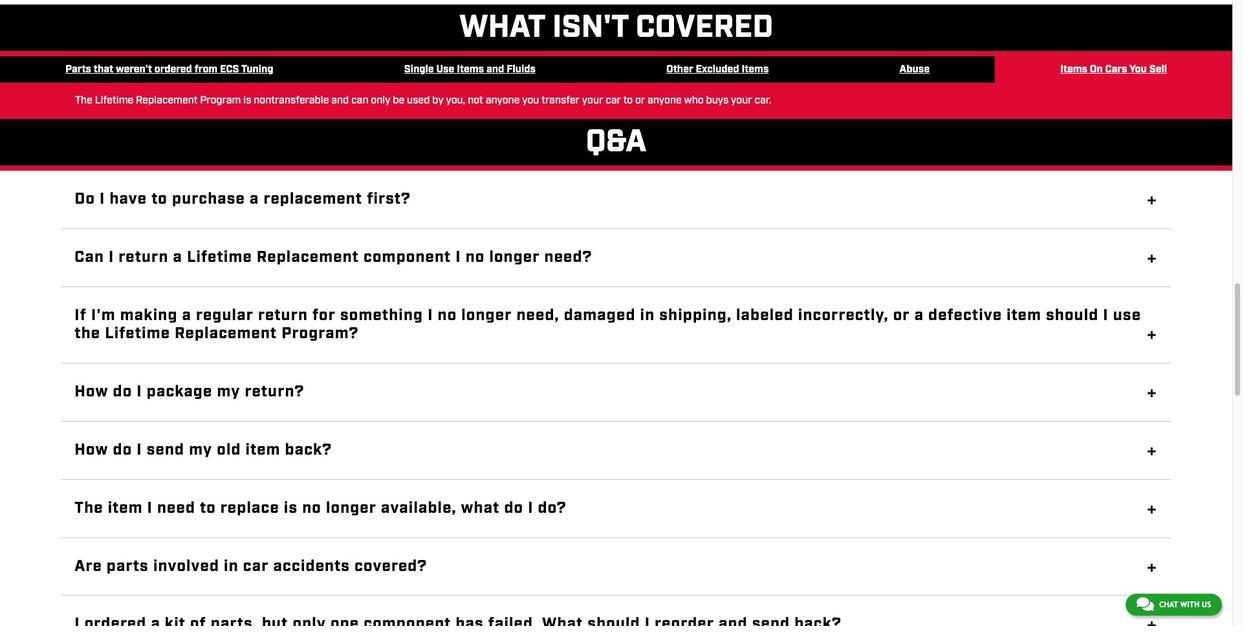 Task type: describe. For each thing, give the bounding box(es) containing it.
to inside items on cars you sell tab panel
[[623, 94, 633, 107]]

how for how do i send my old item back?
[[75, 440, 108, 461]]

the for the lifetime replacement program is nontransferable and can only be used by you, not anyone you transfer your car to or anyone who buys your car.
[[75, 94, 92, 107]]

chat with us
[[1159, 600, 1211, 609]]

car.
[[755, 94, 772, 107]]

parts that weren't ordered from ecs tuning
[[65, 63, 273, 76]]

nontransferable
[[254, 94, 329, 107]]

is inside items on cars you sell tab panel
[[243, 94, 251, 107]]

are parts involved in car accidents covered?
[[75, 556, 427, 577]]

2 vertical spatial no
[[302, 498, 322, 519]]

longer inside if i'm making a regular return for something i no longer need, damaged in shipping, labeled incorrectly, or a defective item should i use the lifetime replacement program?
[[462, 305, 512, 326]]

old
[[217, 440, 241, 461]]

do for send
[[113, 440, 132, 461]]

for
[[313, 305, 336, 326]]

need,
[[517, 305, 560, 326]]

accidents
[[273, 556, 350, 577]]

covered
[[636, 7, 773, 49]]

tab list containing parts that weren't ordered from ecs tuning
[[0, 56, 1233, 84]]

1 anyone from the left
[[486, 94, 520, 107]]

package
[[147, 382, 213, 403]]

do for package
[[113, 382, 132, 403]]

1 vertical spatial car
[[243, 556, 269, 577]]

you
[[1130, 63, 1147, 76]]

component
[[364, 247, 451, 268]]

not
[[468, 94, 483, 107]]

can
[[351, 94, 368, 107]]

tuning
[[241, 63, 273, 76]]

items on cars you sell
[[1061, 63, 1167, 76]]

back?
[[285, 440, 332, 461]]

chat with us link
[[1126, 594, 1222, 616]]

what
[[461, 498, 500, 519]]

first?
[[367, 189, 411, 210]]

and inside items on cars you sell tab panel
[[331, 94, 349, 107]]

parts
[[65, 63, 91, 76]]

send
[[147, 440, 185, 461]]

making
[[120, 305, 178, 326]]

0 horizontal spatial in
[[224, 556, 239, 577]]

use
[[1113, 305, 1141, 326]]

you
[[522, 94, 539, 107]]

car inside tab panel
[[606, 94, 621, 107]]

what
[[459, 7, 545, 49]]

should
[[1046, 305, 1099, 326]]

use
[[436, 63, 454, 76]]

have
[[110, 189, 147, 210]]

single
[[404, 63, 434, 76]]

i left 'need'
[[147, 498, 153, 519]]

i'm
[[91, 305, 116, 326]]

other excluded items button
[[601, 56, 834, 84]]

item inside if i'm making a regular return for something i no longer need, damaged in shipping, labeled incorrectly, or a defective item should i use the lifetime replacement program?
[[1007, 305, 1042, 326]]

single use items and fluids
[[404, 63, 536, 76]]

by
[[432, 94, 444, 107]]

if i'm making a regular return for something i no longer need, damaged in shipping, labeled incorrectly, or a defective item should i use the lifetime replacement program?
[[75, 305, 1141, 345]]

q&a
[[586, 122, 647, 163]]

program?
[[282, 324, 359, 345]]

other
[[667, 63, 693, 76]]

items on cars you sell tab panel
[[75, 93, 772, 109]]

weren't
[[116, 63, 152, 76]]

other excluded items
[[667, 63, 769, 76]]

replace
[[221, 498, 279, 519]]

single use items and fluids button
[[339, 56, 601, 84]]

items for use
[[457, 63, 484, 76]]

something
[[340, 305, 423, 326]]

items inside button
[[1061, 63, 1088, 76]]

sell
[[1150, 63, 1167, 76]]

abuse button
[[834, 56, 995, 84]]

my for return?
[[217, 382, 240, 403]]

with
[[1181, 600, 1200, 609]]

damaged
[[564, 305, 636, 326]]

how for how do i package my return?
[[75, 382, 108, 403]]

us
[[1202, 600, 1211, 609]]

and inside "single use items and fluids" button
[[487, 63, 504, 76]]

fluids
[[507, 63, 536, 76]]

or inside items on cars you sell tab panel
[[635, 94, 645, 107]]

my for old
[[189, 440, 212, 461]]

do
[[75, 189, 95, 210]]

be
[[393, 94, 405, 107]]

lifetime inside if i'm making a regular return for something i no longer need, damaged in shipping, labeled incorrectly, or a defective item should i use the lifetime replacement program?
[[105, 324, 170, 345]]

i right the something
[[428, 305, 433, 326]]

if
[[75, 305, 87, 326]]

items on cars you sell button
[[995, 56, 1233, 84]]

abuse
[[900, 63, 930, 76]]

2 vertical spatial item
[[108, 498, 143, 519]]

do i have to purchase a replacement first?
[[75, 189, 411, 210]]

1 horizontal spatial item
[[246, 440, 281, 461]]

shipping,
[[659, 305, 732, 326]]

i left send on the bottom of page
[[137, 440, 142, 461]]

2 vertical spatial longer
[[326, 498, 377, 519]]

i left do?
[[528, 498, 534, 519]]

isn't
[[553, 7, 628, 49]]

need?
[[544, 247, 592, 268]]

in inside if i'm making a regular return for something i no longer need, damaged in shipping, labeled incorrectly, or a defective item should i use the lifetime replacement program?
[[640, 305, 655, 326]]



Task type: vqa. For each thing, say whether or not it's contained in the screenshot.
the leftmost anyone
yes



Task type: locate. For each thing, give the bounding box(es) containing it.
return?
[[245, 382, 304, 403]]

what isn't covered
[[459, 7, 773, 49]]

0 vertical spatial in
[[640, 305, 655, 326]]

0 vertical spatial replacement
[[136, 94, 198, 107]]

i left the package on the bottom left of page
[[137, 382, 142, 403]]

0 vertical spatial no
[[466, 247, 485, 268]]

0 horizontal spatial no
[[302, 498, 322, 519]]

labeled
[[736, 305, 794, 326]]

1 horizontal spatial in
[[640, 305, 655, 326]]

1 vertical spatial is
[[284, 498, 298, 519]]

1 horizontal spatial to
[[200, 498, 216, 519]]

1 vertical spatial or
[[893, 305, 910, 326]]

involved
[[153, 556, 219, 577]]

is
[[243, 94, 251, 107], [284, 498, 298, 519]]

replacement inside if i'm making a regular return for something i no longer need, damaged in shipping, labeled incorrectly, or a defective item should i use the lifetime replacement program?
[[175, 324, 277, 345]]

return
[[119, 247, 169, 268], [258, 305, 308, 326]]

on
[[1090, 63, 1103, 76]]

2 vertical spatial do
[[504, 498, 524, 519]]

the inside items on cars you sell tab panel
[[75, 94, 92, 107]]

0 vertical spatial car
[[606, 94, 621, 107]]

2 how from the top
[[75, 440, 108, 461]]

and left fluids
[[487, 63, 504, 76]]

is right the program at the top left of page
[[243, 94, 251, 107]]

items for excluded
[[742, 63, 769, 76]]

0 vertical spatial to
[[623, 94, 633, 107]]

that
[[94, 63, 113, 76]]

return left for
[[258, 305, 308, 326]]

a
[[250, 189, 259, 210], [173, 247, 182, 268], [182, 305, 192, 326], [915, 305, 924, 326]]

1 vertical spatial return
[[258, 305, 308, 326]]

0 vertical spatial is
[[243, 94, 251, 107]]

2 your from the left
[[731, 94, 752, 107]]

items right use
[[457, 63, 484, 76]]

only
[[371, 94, 390, 107]]

cars
[[1105, 63, 1127, 76]]

1 horizontal spatial my
[[217, 382, 240, 403]]

used
[[407, 94, 430, 107]]

to
[[623, 94, 633, 107], [152, 189, 168, 210], [200, 498, 216, 519]]

replacement inside items on cars you sell tab panel
[[136, 94, 198, 107]]

parts
[[107, 556, 149, 577]]

2 horizontal spatial no
[[466, 247, 485, 268]]

are
[[75, 556, 102, 577]]

lifetime inside items on cars you sell tab panel
[[95, 94, 133, 107]]

my left 'old'
[[189, 440, 212, 461]]

0 horizontal spatial my
[[189, 440, 212, 461]]

0 horizontal spatial and
[[331, 94, 349, 107]]

do right what
[[504, 498, 524, 519]]

1 vertical spatial in
[[224, 556, 239, 577]]

i left use
[[1103, 305, 1109, 326]]

available,
[[381, 498, 457, 519]]

lifetime right the
[[105, 324, 170, 345]]

tab list
[[0, 56, 1233, 84]]

items up car.
[[742, 63, 769, 76]]

purchase
[[172, 189, 245, 210]]

car left accidents
[[243, 556, 269, 577]]

how do i package my return?
[[75, 382, 304, 403]]

1 horizontal spatial is
[[284, 498, 298, 519]]

or up q&a
[[635, 94, 645, 107]]

need
[[157, 498, 195, 519]]

0 horizontal spatial anyone
[[486, 94, 520, 107]]

1 vertical spatial how
[[75, 440, 108, 461]]

to right have
[[152, 189, 168, 210]]

item right 'old'
[[246, 440, 281, 461]]

item left should
[[1007, 305, 1042, 326]]

0 vertical spatial item
[[1007, 305, 1042, 326]]

no inside if i'm making a regular return for something i no longer need, damaged in shipping, labeled incorrectly, or a defective item should i use the lifetime replacement program?
[[438, 305, 457, 326]]

my left return? in the left of the page
[[217, 382, 240, 403]]

0 horizontal spatial items
[[457, 63, 484, 76]]

anyone right not
[[486, 94, 520, 107]]

1 vertical spatial to
[[152, 189, 168, 210]]

the
[[75, 94, 92, 107], [75, 498, 103, 519]]

no
[[466, 247, 485, 268], [438, 305, 457, 326], [302, 498, 322, 519]]

item
[[1007, 305, 1042, 326], [246, 440, 281, 461], [108, 498, 143, 519]]

0 horizontal spatial item
[[108, 498, 143, 519]]

0 horizontal spatial is
[[243, 94, 251, 107]]

anyone
[[486, 94, 520, 107], [648, 94, 682, 107]]

items left on
[[1061, 63, 1088, 76]]

1 horizontal spatial items
[[742, 63, 769, 76]]

ecs
[[220, 63, 239, 76]]

1 horizontal spatial anyone
[[648, 94, 682, 107]]

0 horizontal spatial to
[[152, 189, 168, 210]]

do?
[[538, 498, 567, 519]]

0 vertical spatial longer
[[489, 247, 540, 268]]

lifetime
[[95, 94, 133, 107], [187, 247, 252, 268], [105, 324, 170, 345]]

defective
[[929, 305, 1002, 326]]

car
[[606, 94, 621, 107], [243, 556, 269, 577]]

my
[[217, 382, 240, 403], [189, 440, 212, 461]]

items
[[457, 63, 484, 76], [742, 63, 769, 76], [1061, 63, 1088, 76]]

return right 'can'
[[119, 247, 169, 268]]

or
[[635, 94, 645, 107], [893, 305, 910, 326]]

the down parts
[[75, 94, 92, 107]]

0 horizontal spatial return
[[119, 247, 169, 268]]

can
[[75, 247, 104, 268]]

1 vertical spatial my
[[189, 440, 212, 461]]

1 how from the top
[[75, 382, 108, 403]]

1 vertical spatial replacement
[[257, 247, 359, 268]]

can i return a lifetime replacement component i no longer need?
[[75, 247, 592, 268]]

or inside if i'm making a regular return for something i no longer need, damaged in shipping, labeled incorrectly, or a defective item should i use the lifetime replacement program?
[[893, 305, 910, 326]]

0 vertical spatial lifetime
[[95, 94, 133, 107]]

incorrectly,
[[798, 305, 889, 326]]

who
[[684, 94, 704, 107]]

0 vertical spatial and
[[487, 63, 504, 76]]

2 horizontal spatial item
[[1007, 305, 1042, 326]]

1 horizontal spatial car
[[606, 94, 621, 107]]

0 vertical spatial or
[[635, 94, 645, 107]]

lifetime down that
[[95, 94, 133, 107]]

transfer
[[542, 94, 580, 107]]

do left send on the bottom of page
[[113, 440, 132, 461]]

return inside if i'm making a regular return for something i no longer need, damaged in shipping, labeled incorrectly, or a defective item should i use the lifetime replacement program?
[[258, 305, 308, 326]]

0 vertical spatial how
[[75, 382, 108, 403]]

is right replace
[[284, 498, 298, 519]]

2 vertical spatial to
[[200, 498, 216, 519]]

to right 'need'
[[200, 498, 216, 519]]

the
[[75, 324, 100, 345]]

1 vertical spatial the
[[75, 498, 103, 519]]

2 vertical spatial replacement
[[175, 324, 277, 345]]

1 horizontal spatial no
[[438, 305, 457, 326]]

1 vertical spatial and
[[331, 94, 349, 107]]

i right component
[[456, 247, 461, 268]]

you,
[[446, 94, 465, 107]]

the lifetime replacement program is nontransferable and can only be used by you, not anyone you transfer your car to or anyone who buys your car.
[[75, 94, 772, 107]]

chat
[[1159, 600, 1178, 609]]

1 horizontal spatial or
[[893, 305, 910, 326]]

0 vertical spatial the
[[75, 94, 92, 107]]

1 vertical spatial item
[[246, 440, 281, 461]]

i right the 'do'
[[100, 189, 105, 210]]

your right transfer
[[582, 94, 603, 107]]

in right damaged
[[640, 305, 655, 326]]

and left can
[[331, 94, 349, 107]]

replacement
[[264, 189, 362, 210]]

1 horizontal spatial and
[[487, 63, 504, 76]]

0 vertical spatial my
[[217, 382, 240, 403]]

excluded
[[696, 63, 739, 76]]

item left 'need'
[[108, 498, 143, 519]]

i
[[100, 189, 105, 210], [109, 247, 114, 268], [456, 247, 461, 268], [428, 305, 433, 326], [1103, 305, 1109, 326], [137, 382, 142, 403], [137, 440, 142, 461], [147, 498, 153, 519], [528, 498, 534, 519]]

comments image
[[1137, 597, 1154, 612]]

3 items from the left
[[1061, 63, 1088, 76]]

0 horizontal spatial or
[[635, 94, 645, 107]]

in
[[640, 305, 655, 326], [224, 556, 239, 577]]

0 horizontal spatial your
[[582, 94, 603, 107]]

1 items from the left
[[457, 63, 484, 76]]

to up q&a
[[623, 94, 633, 107]]

or right the incorrectly,
[[893, 305, 910, 326]]

parts that weren't ordered from ecs tuning button
[[0, 56, 339, 84]]

covered?
[[355, 556, 427, 577]]

how
[[75, 382, 108, 403], [75, 440, 108, 461]]

your left car.
[[731, 94, 752, 107]]

1 your from the left
[[582, 94, 603, 107]]

0 vertical spatial return
[[119, 247, 169, 268]]

and
[[487, 63, 504, 76], [331, 94, 349, 107]]

0 vertical spatial do
[[113, 382, 132, 403]]

2 items from the left
[[742, 63, 769, 76]]

car up q&a
[[606, 94, 621, 107]]

1 vertical spatial longer
[[462, 305, 512, 326]]

2 horizontal spatial to
[[623, 94, 633, 107]]

program
[[200, 94, 241, 107]]

1 vertical spatial do
[[113, 440, 132, 461]]

the item i need to replace is no longer available, what do i do?
[[75, 498, 567, 519]]

i right 'can'
[[109, 247, 114, 268]]

how do i send my old item back?
[[75, 440, 332, 461]]

regular
[[196, 305, 254, 326]]

0 horizontal spatial car
[[243, 556, 269, 577]]

your
[[582, 94, 603, 107], [731, 94, 752, 107]]

the up are
[[75, 498, 103, 519]]

1 horizontal spatial return
[[258, 305, 308, 326]]

anyone left who
[[648, 94, 682, 107]]

1 vertical spatial no
[[438, 305, 457, 326]]

ordered
[[154, 63, 192, 76]]

buys
[[706, 94, 729, 107]]

lifetime up regular
[[187, 247, 252, 268]]

2 anyone from the left
[[648, 94, 682, 107]]

replacement
[[136, 94, 198, 107], [257, 247, 359, 268], [175, 324, 277, 345]]

from
[[195, 63, 218, 76]]

2 horizontal spatial items
[[1061, 63, 1088, 76]]

1 vertical spatial lifetime
[[187, 247, 252, 268]]

1 horizontal spatial your
[[731, 94, 752, 107]]

do left the package on the bottom left of page
[[113, 382, 132, 403]]

in right involved
[[224, 556, 239, 577]]

the for the item i need to replace is no longer available, what do i do?
[[75, 498, 103, 519]]

longer
[[489, 247, 540, 268], [462, 305, 512, 326], [326, 498, 377, 519]]

2 vertical spatial lifetime
[[105, 324, 170, 345]]



